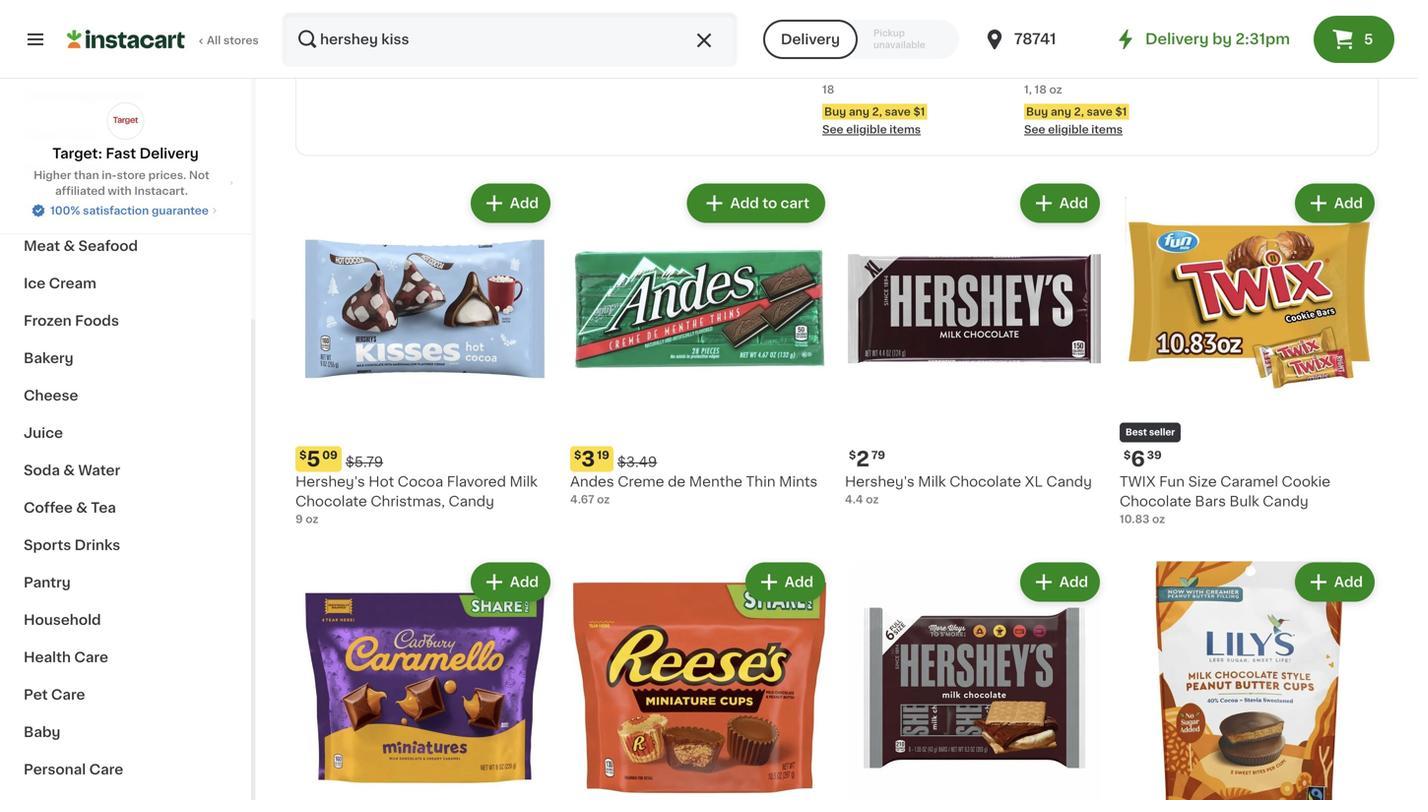 Task type: vqa. For each thing, say whether or not it's contained in the screenshot.
Thin
yes



Task type: locate. For each thing, give the bounding box(es) containing it.
1 horizontal spatial save
[[1087, 106, 1113, 117]]

2 2, from the left
[[1074, 106, 1084, 117]]

sports drinks link
[[12, 527, 239, 564]]

& right meat
[[63, 239, 75, 253]]

1 horizontal spatial see
[[1024, 124, 1046, 135]]

chex
[[860, 26, 896, 39], [1059, 26, 1095, 39]]

eligible
[[846, 124, 887, 135], [1048, 124, 1089, 135]]

product group
[[822, 0, 1016, 137], [1024, 0, 1218, 137], [295, 180, 555, 527], [570, 180, 829, 508], [845, 180, 1104, 508], [1120, 180, 1379, 527], [295, 559, 555, 801], [570, 559, 829, 801], [845, 559, 1104, 801], [1120, 559, 1379, 801]]

78741 button
[[983, 12, 1101, 67]]

& down target:
[[65, 164, 77, 178]]

5 inside 5 button
[[1364, 33, 1373, 46]]

chocolate inside hershey's milk chocolate xl candy 4.4 oz
[[950, 475, 1021, 489]]

pet
[[24, 688, 48, 702]]

sports
[[24, 539, 71, 553]]

fresh vegetables
[[24, 90, 147, 103]]

save down rice chex gluten free breakfast cereal family size 1, 18 oz
[[1087, 106, 1113, 117]]

1 free from the left
[[949, 26, 980, 39]]

& inside soda & water link
[[63, 464, 75, 478]]

save for 1, 18 oz
[[1087, 106, 1113, 117]]

$ for 6
[[1124, 450, 1131, 461]]

$ down best
[[1124, 450, 1131, 461]]

1 hershey's from the left
[[295, 475, 365, 489]]

18 right the 1,
[[1035, 84, 1047, 95]]

2 save from the left
[[1087, 106, 1113, 117]]

milk
[[510, 475, 538, 489], [918, 475, 946, 489]]

1 horizontal spatial hershey's
[[845, 475, 915, 489]]

None search field
[[282, 12, 738, 67]]

4 $ from the left
[[1124, 450, 1131, 461]]

2 cereal from the left
[[1094, 45, 1139, 59]]

thin
[[746, 475, 776, 489]]

candy
[[93, 202, 140, 216], [1046, 475, 1092, 489], [449, 495, 494, 509], [1263, 495, 1309, 509]]

bulk
[[1230, 495, 1259, 509]]

$5.09 original price: $5.79 element
[[295, 447, 555, 472]]

free left by
[[1148, 26, 1179, 39]]

19
[[597, 450, 610, 461]]

2 see from the left
[[1024, 124, 1046, 135]]

18 inside corn chex gluten free breakfast cereal family size 18
[[822, 84, 835, 95]]

care right the health
[[74, 651, 108, 665]]

39
[[1147, 450, 1162, 461]]

candy down "flavored"
[[449, 495, 494, 509]]

1 horizontal spatial eligible
[[1048, 124, 1089, 135]]

size up the 1,
[[1024, 65, 1053, 79]]

save for corn chex gluten free breakfast cereal family size
[[885, 106, 911, 117]]

buy down delivery button on the right top of the page
[[824, 106, 846, 117]]

1 vertical spatial care
[[51, 688, 85, 702]]

care down baby link
[[89, 763, 123, 777]]

1 horizontal spatial any
[[1051, 106, 1072, 117]]

0 horizontal spatial milk
[[510, 475, 538, 489]]

& left tea
[[76, 501, 88, 515]]

2:31pm
[[1236, 32, 1290, 46]]

target: fast delivery link
[[52, 102, 199, 164]]

1 horizontal spatial chocolate
[[950, 475, 1021, 489]]

1 horizontal spatial buy
[[1026, 106, 1048, 117]]

breakfast down rice
[[1024, 45, 1090, 59]]

delivery inside delivery by 2:31pm link
[[1146, 32, 1209, 46]]

& inside coffee & tea link
[[76, 501, 88, 515]]

snacks & candy
[[24, 202, 140, 216]]

family left by
[[1143, 45, 1188, 59]]

caramel
[[1221, 475, 1278, 489]]

see down delivery button on the right top of the page
[[822, 124, 844, 135]]

higher than in-store prices. not affiliated with instacart. link
[[16, 167, 235, 199]]

household
[[24, 614, 101, 627]]

1,
[[1024, 84, 1032, 95]]

0 horizontal spatial see
[[822, 124, 844, 135]]

18 inside rice chex gluten free breakfast cereal family size 1, 18 oz
[[1035, 84, 1047, 95]]

& down affiliated
[[79, 202, 90, 216]]

1 horizontal spatial 2,
[[1074, 106, 1084, 117]]

0 horizontal spatial save
[[885, 106, 911, 117]]

0 horizontal spatial buy any 2, save $1 see eligible items
[[822, 106, 925, 135]]

6
[[1131, 449, 1145, 470]]

ice cream link
[[12, 265, 239, 302]]

items
[[890, 124, 921, 135], [1092, 124, 1123, 135]]

0 horizontal spatial delivery
[[139, 147, 199, 161]]

family for corn
[[941, 45, 986, 59]]

9
[[295, 514, 303, 525]]

size inside corn chex gluten free breakfast cereal family size 18
[[822, 65, 851, 79]]

0 horizontal spatial chocolate
[[295, 495, 367, 509]]

2 18 from the left
[[1035, 84, 1047, 95]]

size up bars
[[1188, 475, 1217, 489]]

oz right 10.83
[[1152, 514, 1165, 525]]

free left 78741
[[949, 26, 980, 39]]

all stores link
[[67, 12, 260, 67]]

care for pet care
[[51, 688, 85, 702]]

gluten right rice
[[1098, 26, 1145, 39]]

1 milk from the left
[[510, 475, 538, 489]]

1 horizontal spatial 5
[[1364, 33, 1373, 46]]

2,
[[872, 106, 882, 117], [1074, 106, 1084, 117]]

health care link
[[12, 639, 239, 677]]

1 horizontal spatial breakfast
[[1024, 45, 1090, 59]]

2, down corn chex gluten free breakfast cereal family size 18
[[872, 106, 882, 117]]

$ inside $ 3 19 $3.49 andes creme de menthe thin mints 4.67 oz
[[574, 450, 581, 461]]

hershey's down the $ 2 79
[[845, 475, 915, 489]]

1 $ from the left
[[299, 450, 307, 461]]

1 horizontal spatial milk
[[918, 475, 946, 489]]

delivery for delivery by 2:31pm
[[1146, 32, 1209, 46]]

0 horizontal spatial family
[[941, 45, 986, 59]]

$ inside $ 6 39
[[1124, 450, 1131, 461]]

chex for rice
[[1059, 26, 1095, 39]]

see down the 1,
[[1024, 124, 1046, 135]]

0 horizontal spatial 5
[[307, 449, 320, 470]]

oz down andes
[[597, 494, 610, 505]]

1 horizontal spatial items
[[1092, 124, 1123, 135]]

buy for 1, 18 oz
[[1026, 106, 1048, 117]]

free inside corn chex gluten free breakfast cereal family size 18
[[949, 26, 980, 39]]

meat & seafood link
[[12, 228, 239, 265]]

fun
[[1159, 475, 1185, 489]]

$ left "09"
[[299, 450, 307, 461]]

family left 78741
[[941, 45, 986, 59]]

health care
[[24, 651, 108, 665]]

family inside rice chex gluten free breakfast cereal family size 1, 18 oz
[[1143, 45, 1188, 59]]

items for 1, 18 oz
[[1092, 124, 1123, 135]]

5
[[1364, 33, 1373, 46], [307, 449, 320, 470]]

milk inside hershey's milk chocolate xl candy 4.4 oz
[[918, 475, 946, 489]]

gluten for rice
[[1098, 26, 1145, 39]]

see
[[822, 124, 844, 135], [1024, 124, 1046, 135]]

& right soda
[[63, 464, 75, 478]]

& inside snacks & candy link
[[79, 202, 90, 216]]

breakfast down the corn
[[822, 45, 888, 59]]

& inside meat & seafood link
[[63, 239, 75, 253]]

0 horizontal spatial any
[[849, 106, 870, 117]]

size down the corn
[[822, 65, 851, 79]]

care for personal care
[[89, 763, 123, 777]]

$ left 19 at the bottom left of page
[[574, 450, 581, 461]]

chocolate down fun
[[1120, 495, 1192, 509]]

breakfast inside rice chex gluten free breakfast cereal family size 1, 18 oz
[[1024, 45, 1090, 59]]

with
[[108, 186, 132, 196]]

0 horizontal spatial 2,
[[872, 106, 882, 117]]

0 horizontal spatial breakfast
[[822, 45, 888, 59]]

& inside dairy & eggs link
[[65, 164, 77, 178]]

see for corn chex gluten free breakfast cereal family size
[[822, 124, 844, 135]]

eligible down corn chex gluten free breakfast cereal family size 18
[[846, 124, 887, 135]]

add button
[[473, 186, 549, 221], [1022, 186, 1098, 221], [1297, 186, 1373, 221], [473, 565, 549, 600], [747, 565, 823, 600], [1022, 565, 1098, 600], [1297, 565, 1373, 600]]

gluten inside rice chex gluten free breakfast cereal family size 1, 18 oz
[[1098, 26, 1145, 39]]

items for corn chex gluten free breakfast cereal family size
[[890, 124, 921, 135]]

fresh up dairy
[[24, 127, 63, 141]]

oz right the 1,
[[1049, 84, 1062, 95]]

0 horizontal spatial $1
[[913, 106, 925, 117]]

free inside rice chex gluten free breakfast cereal family size 1, 18 oz
[[1148, 26, 1179, 39]]

2 breakfast from the left
[[1024, 45, 1090, 59]]

1 vertical spatial 5
[[307, 449, 320, 470]]

$1 down rice chex gluten free breakfast cereal family size 1, 18 oz
[[1115, 106, 1127, 117]]

chex inside rice chex gluten free breakfast cereal family size 1, 18 oz
[[1059, 26, 1095, 39]]

gluten inside corn chex gluten free breakfast cereal family size 18
[[899, 26, 946, 39]]

1 save from the left
[[885, 106, 911, 117]]

any down corn chex gluten free breakfast cereal family size 18
[[849, 106, 870, 117]]

0 vertical spatial 5
[[1364, 33, 1373, 46]]

100% satisfaction guarantee
[[50, 205, 209, 216]]

product group containing 5
[[295, 180, 555, 527]]

delivery by 2:31pm
[[1146, 32, 1290, 46]]

fresh up fresh fruit
[[24, 90, 63, 103]]

pantry link
[[12, 564, 239, 602]]

1 horizontal spatial family
[[1143, 45, 1188, 59]]

1 horizontal spatial chex
[[1059, 26, 1095, 39]]

0 horizontal spatial hershey's
[[295, 475, 365, 489]]

household link
[[12, 602, 239, 639]]

items down corn chex gluten free breakfast cereal family size 18
[[890, 124, 921, 135]]

buy any 2, save $1 see eligible items down corn chex gluten free breakfast cereal family size 18
[[822, 106, 925, 135]]

2 family from the left
[[1143, 45, 1188, 59]]

2 buy any 2, save $1 see eligible items from the left
[[1024, 106, 1127, 135]]

0 horizontal spatial gluten
[[899, 26, 946, 39]]

0 horizontal spatial items
[[890, 124, 921, 135]]

1 items from the left
[[890, 124, 921, 135]]

1 horizontal spatial 18
[[1035, 84, 1047, 95]]

1 horizontal spatial free
[[1148, 26, 1179, 39]]

0 vertical spatial fresh
[[24, 90, 63, 103]]

gluten for corn
[[899, 26, 946, 39]]

buy any 2, save $1 see eligible items down the 1,
[[1024, 106, 1127, 135]]

size inside twix fun size caramel cookie chocolate bars bulk candy 10.83 oz
[[1188, 475, 1217, 489]]

1 2, from the left
[[872, 106, 882, 117]]

chex right rice
[[1059, 26, 1095, 39]]

1 chex from the left
[[860, 26, 896, 39]]

delivery inside delivery button
[[781, 33, 840, 46]]

chocolate
[[950, 475, 1021, 489], [295, 495, 367, 509], [1120, 495, 1192, 509]]

menthe
[[689, 475, 743, 489]]

0 horizontal spatial buy
[[824, 106, 846, 117]]

1 18 from the left
[[822, 84, 835, 95]]

$ inside $ 5 09 $5.79 hershey's hot cocoa flavored milk chocolate christmas, candy 9 oz
[[299, 450, 307, 461]]

2 gluten from the left
[[1098, 26, 1145, 39]]

to
[[763, 196, 777, 210]]

1 buy any 2, save $1 see eligible items from the left
[[822, 106, 925, 135]]

prices.
[[148, 170, 186, 181]]

2 items from the left
[[1092, 124, 1123, 135]]

2 fresh from the top
[[24, 127, 63, 141]]

size inside rice chex gluten free breakfast cereal family size 1, 18 oz
[[1024, 65, 1053, 79]]

product group containing 2
[[845, 180, 1104, 508]]

1 horizontal spatial buy any 2, save $1 see eligible items
[[1024, 106, 1127, 135]]

corn chex gluten free breakfast cereal family size 18
[[822, 26, 986, 95]]

78741
[[1014, 32, 1056, 46]]

coffee
[[24, 501, 73, 515]]

save
[[885, 106, 911, 117], [1087, 106, 1113, 117]]

0 horizontal spatial eligible
[[846, 124, 887, 135]]

1 breakfast from the left
[[822, 45, 888, 59]]

care right pet
[[51, 688, 85, 702]]

hershey's down "09"
[[295, 475, 365, 489]]

delivery inside target: fast delivery link
[[139, 147, 199, 161]]

cereal inside corn chex gluten free breakfast cereal family size 18
[[892, 45, 937, 59]]

1 horizontal spatial size
[[1024, 65, 1053, 79]]

$ left 79
[[849, 450, 856, 461]]

1 fresh from the top
[[24, 90, 63, 103]]

oz
[[1049, 84, 1062, 95], [597, 494, 610, 505], [866, 494, 879, 505], [306, 514, 318, 525], [1152, 514, 1165, 525]]

0 vertical spatial care
[[74, 651, 108, 665]]

twix fun size caramel cookie chocolate bars bulk candy 10.83 oz
[[1120, 475, 1331, 525]]

oz right 4.4
[[866, 494, 879, 505]]

09
[[322, 450, 338, 461]]

$1 for corn chex gluten free breakfast cereal family size
[[913, 106, 925, 117]]

ice cream
[[24, 277, 96, 291]]

$
[[299, 450, 307, 461], [574, 450, 581, 461], [849, 450, 856, 461], [1124, 450, 1131, 461]]

soda
[[24, 464, 60, 478]]

1 horizontal spatial $1
[[1115, 106, 1127, 117]]

oz inside rice chex gluten free breakfast cereal family size 1, 18 oz
[[1049, 84, 1062, 95]]

2 hershey's from the left
[[845, 475, 915, 489]]

1 family from the left
[[941, 45, 986, 59]]

gluten right the corn
[[899, 26, 946, 39]]

2 chex from the left
[[1059, 26, 1095, 39]]

0 horizontal spatial size
[[822, 65, 851, 79]]

1 cereal from the left
[[892, 45, 937, 59]]

save down corn chex gluten free breakfast cereal family size 18
[[885, 106, 911, 117]]

79
[[872, 450, 885, 461]]

1 horizontal spatial delivery
[[781, 33, 840, 46]]

see for 1, 18 oz
[[1024, 124, 1046, 135]]

cereal for corn
[[892, 45, 937, 59]]

chocolate up 9
[[295, 495, 367, 509]]

candy right xl
[[1046, 475, 1092, 489]]

2 horizontal spatial chocolate
[[1120, 495, 1192, 509]]

hershey's
[[295, 475, 365, 489], [845, 475, 915, 489]]

oz right 9
[[306, 514, 318, 525]]

frozen foods link
[[12, 302, 239, 340]]

any for corn chex gluten free breakfast cereal family size
[[849, 106, 870, 117]]

dairy & eggs
[[24, 164, 116, 178]]

2 free from the left
[[1148, 26, 1179, 39]]

1 gluten from the left
[[899, 26, 946, 39]]

1 any from the left
[[849, 106, 870, 117]]

$ inside the $ 2 79
[[849, 450, 856, 461]]

buy
[[824, 106, 846, 117], [1026, 106, 1048, 117]]

1 horizontal spatial cereal
[[1094, 45, 1139, 59]]

2
[[856, 449, 870, 470]]

0 horizontal spatial 18
[[822, 84, 835, 95]]

all
[[207, 35, 221, 46]]

candy down cookie
[[1263, 495, 1309, 509]]

1 buy from the left
[[824, 106, 846, 117]]

buy any 2, save $1 see eligible items for corn chex gluten free breakfast cereal family size
[[822, 106, 925, 135]]

18 down delivery button on the right top of the page
[[822, 84, 835, 95]]

dairy & eggs link
[[12, 153, 239, 190]]

2 vertical spatial care
[[89, 763, 123, 777]]

2, for 1, 18 oz
[[1074, 106, 1084, 117]]

seller
[[1149, 428, 1175, 437]]

1 vertical spatial fresh
[[24, 127, 63, 141]]

buy down the 1,
[[1026, 106, 1048, 117]]

breakfast
[[822, 45, 888, 59], [1024, 45, 1090, 59]]

1 $1 from the left
[[913, 106, 925, 117]]

2 horizontal spatial delivery
[[1146, 32, 1209, 46]]

coffee & tea
[[24, 501, 116, 515]]

2 milk from the left
[[918, 475, 946, 489]]

chocolate left xl
[[950, 475, 1021, 489]]

2 eligible from the left
[[1048, 124, 1089, 135]]

3 $ from the left
[[849, 450, 856, 461]]

add
[[510, 196, 539, 210], [730, 196, 759, 210], [1060, 196, 1088, 210], [1334, 196, 1363, 210], [510, 576, 539, 589], [785, 576, 814, 589], [1060, 576, 1088, 589], [1334, 576, 1363, 589]]

oz inside $ 5 09 $5.79 hershey's hot cocoa flavored milk chocolate christmas, candy 9 oz
[[306, 514, 318, 525]]

any
[[849, 106, 870, 117], [1051, 106, 1072, 117]]

1 horizontal spatial gluten
[[1098, 26, 1145, 39]]

2 any from the left
[[1051, 106, 1072, 117]]

breakfast inside corn chex gluten free breakfast cereal family size 18
[[822, 45, 888, 59]]

$ 6 39
[[1124, 449, 1162, 470]]

cart
[[781, 196, 810, 210]]

guarantee
[[152, 205, 209, 216]]

2 horizontal spatial size
[[1188, 475, 1217, 489]]

2, down rice chex gluten free breakfast cereal family size 1, 18 oz
[[1074, 106, 1084, 117]]

1 see from the left
[[822, 124, 844, 135]]

product group containing 3
[[570, 180, 829, 508]]

by
[[1213, 32, 1232, 46]]

$3.49
[[617, 456, 657, 469]]

buy any 2, save $1 see eligible items
[[822, 106, 925, 135], [1024, 106, 1127, 135]]

0 horizontal spatial cereal
[[892, 45, 937, 59]]

family inside corn chex gluten free breakfast cereal family size 18
[[941, 45, 986, 59]]

eligible down rice chex gluten free breakfast cereal family size 1, 18 oz
[[1048, 124, 1089, 135]]

1 eligible from the left
[[846, 124, 887, 135]]

cheese
[[24, 389, 78, 403]]

product group containing 6
[[1120, 180, 1379, 527]]

4.67
[[570, 494, 594, 505]]

care inside "link"
[[89, 763, 123, 777]]

drinks
[[75, 539, 120, 553]]

cereal
[[892, 45, 937, 59], [1094, 45, 1139, 59]]

2 $ from the left
[[574, 450, 581, 461]]

3
[[581, 449, 595, 470]]

chex right the corn
[[860, 26, 896, 39]]

in-
[[102, 170, 117, 181]]

$1 down corn chex gluten free breakfast cereal family size 18
[[913, 106, 925, 117]]

oz inside hershey's milk chocolate xl candy 4.4 oz
[[866, 494, 879, 505]]

& for coffee
[[76, 501, 88, 515]]

chex inside corn chex gluten free breakfast cereal family size 18
[[860, 26, 896, 39]]

0 horizontal spatial free
[[949, 26, 980, 39]]

candy inside $ 5 09 $5.79 hershey's hot cocoa flavored milk chocolate christmas, candy 9 oz
[[449, 495, 494, 509]]

2 $1 from the left
[[1115, 106, 1127, 117]]

soda & water link
[[12, 452, 239, 490]]

0 horizontal spatial chex
[[860, 26, 896, 39]]

hershey's inside hershey's milk chocolate xl candy 4.4 oz
[[845, 475, 915, 489]]

$ 3 19 $3.49 andes creme de menthe thin mints 4.67 oz
[[570, 449, 818, 505]]

2 buy from the left
[[1026, 106, 1048, 117]]

any down rice chex gluten free breakfast cereal family size 1, 18 oz
[[1051, 106, 1072, 117]]

cereal inside rice chex gluten free breakfast cereal family size 1, 18 oz
[[1094, 45, 1139, 59]]

items down rice chex gluten free breakfast cereal family size 1, 18 oz
[[1092, 124, 1123, 135]]



Task type: describe. For each thing, give the bounding box(es) containing it.
service type group
[[763, 20, 959, 59]]

product group containing rice chex gluten free breakfast cereal family size
[[1024, 0, 1218, 137]]

rice chex gluten free breakfast cereal family size 1, 18 oz
[[1024, 26, 1188, 95]]

baby link
[[12, 714, 239, 752]]

$ 5 09 $5.79 hershey's hot cocoa flavored milk chocolate christmas, candy 9 oz
[[295, 449, 538, 525]]

size for corn
[[822, 65, 851, 79]]

buy for corn chex gluten free breakfast cereal family size
[[824, 106, 846, 117]]

foods
[[75, 314, 119, 328]]

delivery by 2:31pm link
[[1114, 28, 1290, 51]]

personal care
[[24, 763, 123, 777]]

free for corn
[[949, 26, 980, 39]]

oz inside $ 3 19 $3.49 andes creme de menthe thin mints 4.67 oz
[[597, 494, 610, 505]]

rice
[[1024, 26, 1055, 39]]

juice
[[24, 426, 63, 440]]

candy down with
[[93, 202, 140, 216]]

hershey's milk chocolate xl candy 4.4 oz
[[845, 475, 1092, 505]]

chocolate inside twix fun size caramel cookie chocolate bars bulk candy 10.83 oz
[[1120, 495, 1192, 509]]

any for 1, 18 oz
[[1051, 106, 1072, 117]]

product group containing corn chex gluten free breakfast cereal family size
[[822, 0, 1016, 137]]

$3.19 original price: $3.49 element
[[570, 447, 829, 472]]

fruit
[[67, 127, 99, 141]]

add to cart
[[730, 196, 810, 210]]

juice link
[[12, 415, 239, 452]]

flavored
[[447, 475, 506, 489]]

instacart logo image
[[67, 28, 185, 51]]

delivery for delivery
[[781, 33, 840, 46]]

chex for corn
[[860, 26, 896, 39]]

vegetables
[[67, 90, 147, 103]]

affiliated
[[55, 186, 105, 196]]

personal
[[24, 763, 86, 777]]

milk inside $ 5 09 $5.79 hershey's hot cocoa flavored milk chocolate christmas, candy 9 oz
[[510, 475, 538, 489]]

eligible for corn chex gluten free breakfast cereal family size
[[846, 124, 887, 135]]

delivery button
[[763, 20, 858, 59]]

not
[[189, 170, 209, 181]]

$ for 2
[[849, 450, 856, 461]]

& for soda
[[63, 464, 75, 478]]

family for rice
[[1143, 45, 1188, 59]]

all stores
[[207, 35, 259, 46]]

100%
[[50, 205, 80, 216]]

meat & seafood
[[24, 239, 138, 253]]

eligible for 1, 18 oz
[[1048, 124, 1089, 135]]

hershey's inside $ 5 09 $5.79 hershey's hot cocoa flavored milk chocolate christmas, candy 9 oz
[[295, 475, 365, 489]]

fresh fruit
[[24, 127, 99, 141]]

breakfast for rice
[[1024, 45, 1090, 59]]

target: fast delivery
[[52, 147, 199, 161]]

soda & water
[[24, 464, 120, 478]]

add inside button
[[730, 196, 759, 210]]

size for rice
[[1024, 65, 1053, 79]]

coffee & tea link
[[12, 490, 239, 527]]

Search field
[[284, 14, 736, 65]]

mints
[[779, 475, 818, 489]]

cream
[[49, 277, 96, 291]]

hot
[[369, 475, 394, 489]]

eggs
[[80, 164, 116, 178]]

creme
[[618, 475, 664, 489]]

target: fast delivery logo image
[[107, 102, 144, 140]]

target:
[[52, 147, 102, 161]]

4.4
[[845, 494, 863, 505]]

$ for 3
[[574, 450, 581, 461]]

instacart.
[[134, 186, 188, 196]]

free for rice
[[1148, 26, 1179, 39]]

christmas,
[[371, 495, 445, 509]]

personal care link
[[12, 752, 239, 789]]

stores
[[224, 35, 259, 46]]

pet care
[[24, 688, 85, 702]]

5 inside $ 5 09 $5.79 hershey's hot cocoa flavored milk chocolate christmas, candy 9 oz
[[307, 449, 320, 470]]

& for dairy
[[65, 164, 77, 178]]

$ 2 79
[[849, 449, 885, 470]]

candy inside twix fun size caramel cookie chocolate bars bulk candy 10.83 oz
[[1263, 495, 1309, 509]]

twix
[[1120, 475, 1156, 489]]

corn
[[822, 26, 856, 39]]

pet care link
[[12, 677, 239, 714]]

de
[[668, 475, 686, 489]]

$1 for 1, 18 oz
[[1115, 106, 1127, 117]]

breakfast for corn
[[822, 45, 888, 59]]

frozen foods
[[24, 314, 119, 328]]

higher than in-store prices. not affiliated with instacart.
[[34, 170, 209, 196]]

bakery link
[[12, 340, 239, 377]]

oz inside twix fun size caramel cookie chocolate bars bulk candy 10.83 oz
[[1152, 514, 1165, 525]]

chocolate inside $ 5 09 $5.79 hershey's hot cocoa flavored milk chocolate christmas, candy 9 oz
[[295, 495, 367, 509]]

dairy
[[24, 164, 62, 178]]

& for snacks
[[79, 202, 90, 216]]

candy inside hershey's milk chocolate xl candy 4.4 oz
[[1046, 475, 1092, 489]]

best seller
[[1126, 428, 1175, 437]]

cereal for rice
[[1094, 45, 1139, 59]]

best
[[1126, 428, 1147, 437]]

care for health care
[[74, 651, 108, 665]]

& for meat
[[63, 239, 75, 253]]

snacks & candy link
[[12, 190, 239, 228]]

meat
[[24, 239, 60, 253]]

buy any 2, save $1 see eligible items for 1, 18 oz
[[1024, 106, 1127, 135]]

cocoa
[[398, 475, 443, 489]]

seafood
[[78, 239, 138, 253]]

andes
[[570, 475, 614, 489]]

$ for 5
[[299, 450, 307, 461]]

sports drinks
[[24, 539, 120, 553]]

$5.79
[[346, 456, 383, 469]]

fresh vegetables link
[[12, 78, 239, 115]]

10.83
[[1120, 514, 1150, 525]]

add to cart button
[[689, 186, 823, 221]]

2, for corn chex gluten free breakfast cereal family size
[[872, 106, 882, 117]]

fresh for fresh vegetables
[[24, 90, 63, 103]]

fresh for fresh fruit
[[24, 127, 63, 141]]

100% satisfaction guarantee button
[[31, 199, 221, 219]]

5 button
[[1314, 16, 1395, 63]]



